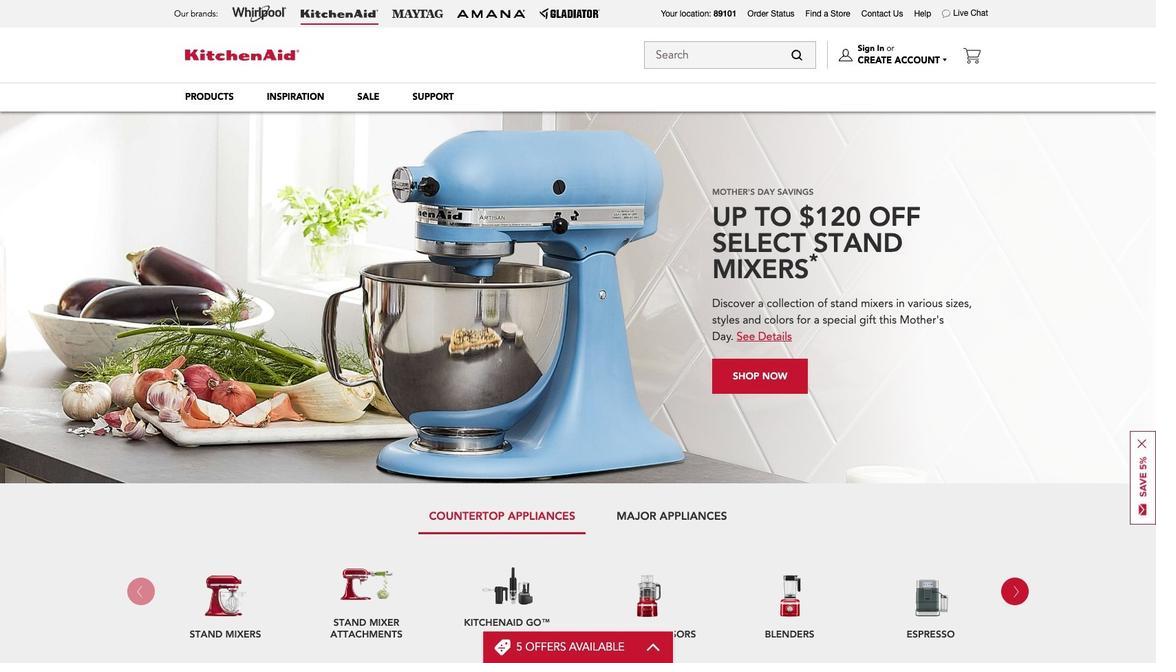 Task type: vqa. For each thing, say whether or not it's contained in the screenshot.
bottom OTHER
no



Task type: locate. For each thing, give the bounding box(es) containing it.
a set of three kitchenaid go™ cordless appliances. image
[[480, 563, 535, 607]]

menu
[[169, 83, 988, 112]]

Search search field
[[645, 41, 817, 69]]

gladiator_grey image
[[540, 8, 600, 19]]

support element
[[413, 91, 454, 103]]

1 horizontal spatial kitchenaid image
[[301, 10, 379, 18]]

sale element
[[358, 91, 380, 103]]

whirlpool image
[[232, 6, 287, 22]]

0 horizontal spatial kitchenaid image
[[185, 49, 300, 61]]

amana image
[[457, 9, 526, 19]]

kitchenaid image
[[301, 10, 379, 18], [185, 49, 300, 61]]

tab list
[[169, 497, 988, 534]]

a kitchenaid® espresso machine. image
[[904, 573, 959, 618]]



Task type: describe. For each thing, give the bounding box(es) containing it.
a kitchenaid® food processor. image
[[621, 573, 677, 618]]

0 vertical spatial kitchenaid image
[[301, 10, 379, 18]]

a kitchenaid® stand mixer with a spiralizer attachment. image
[[339, 562, 394, 607]]

1 vertical spatial kitchenaid image
[[185, 49, 300, 61]]

close image
[[1138, 439, 1147, 448]]

maytag image
[[392, 10, 443, 18]]

a kitchenaid® blender. image
[[763, 573, 818, 618]]

products element
[[185, 91, 234, 103]]

a kitchenaid® stand mixer. image
[[198, 573, 253, 618]]

inspiration element
[[267, 91, 325, 103]]

previous image
[[1008, 582, 1026, 600]]

previous image
[[131, 582, 148, 600]]



